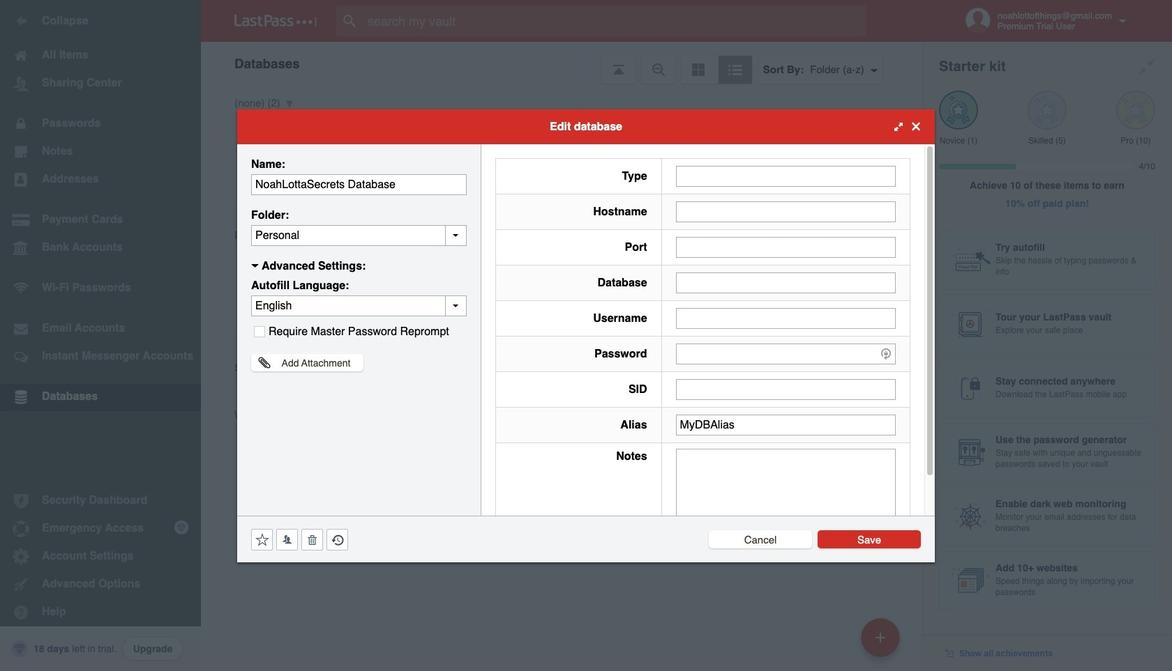 Task type: describe. For each thing, give the bounding box(es) containing it.
new item navigation
[[856, 615, 908, 672]]

lastpass image
[[234, 15, 317, 27]]

new item image
[[876, 633, 885, 643]]



Task type: locate. For each thing, give the bounding box(es) containing it.
None text field
[[676, 166, 896, 187], [676, 201, 896, 222], [251, 225, 467, 246], [676, 237, 896, 258], [676, 308, 896, 329], [676, 379, 896, 400], [676, 166, 896, 187], [676, 201, 896, 222], [251, 225, 467, 246], [676, 237, 896, 258], [676, 308, 896, 329], [676, 379, 896, 400]]

None password field
[[676, 344, 896, 365]]

vault options navigation
[[201, 42, 922, 84]]

main navigation navigation
[[0, 0, 201, 672]]

None text field
[[251, 174, 467, 195], [676, 272, 896, 293], [676, 415, 896, 436], [676, 449, 896, 536], [251, 174, 467, 195], [676, 272, 896, 293], [676, 415, 896, 436], [676, 449, 896, 536]]

search my vault text field
[[336, 6, 894, 36]]

dialog
[[237, 109, 935, 563]]

Search search field
[[336, 6, 894, 36]]



